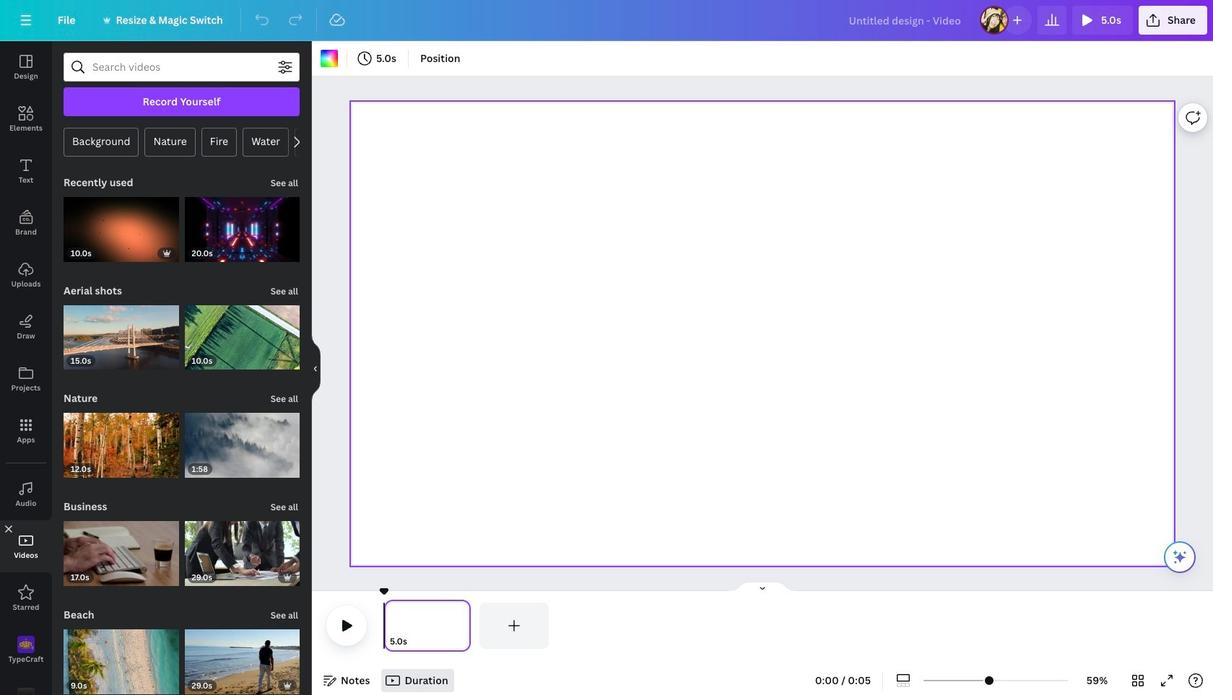Task type: vqa. For each thing, say whether or not it's contained in the screenshot.
Effects within the popup button
no



Task type: describe. For each thing, give the bounding box(es) containing it.
trimming, start edge slider
[[384, 603, 397, 649]]

hide image
[[311, 334, 321, 403]]

canva assistant image
[[1171, 549, 1189, 566]]

main menu bar
[[0, 0, 1213, 41]]

trimming, end edge slider
[[458, 603, 471, 649]]

Zoom button
[[1074, 670, 1121, 693]]

character builder image
[[0, 677, 52, 696]]

Design title text field
[[837, 6, 974, 35]]



Task type: locate. For each thing, give the bounding box(es) containing it.
group
[[64, 189, 179, 262], [185, 189, 300, 262], [64, 297, 179, 370], [185, 297, 300, 370], [64, 405, 179, 478], [185, 405, 300, 478], [64, 513, 179, 586], [185, 513, 300, 586], [64, 621, 179, 695], [185, 621, 300, 695]]

Search videos search field
[[92, 53, 271, 81]]

#ffffff image
[[321, 50, 338, 67]]

Page title text field
[[414, 635, 419, 649]]

side panel tab list
[[0, 41, 52, 696]]

hide pages image
[[728, 581, 797, 593]]



